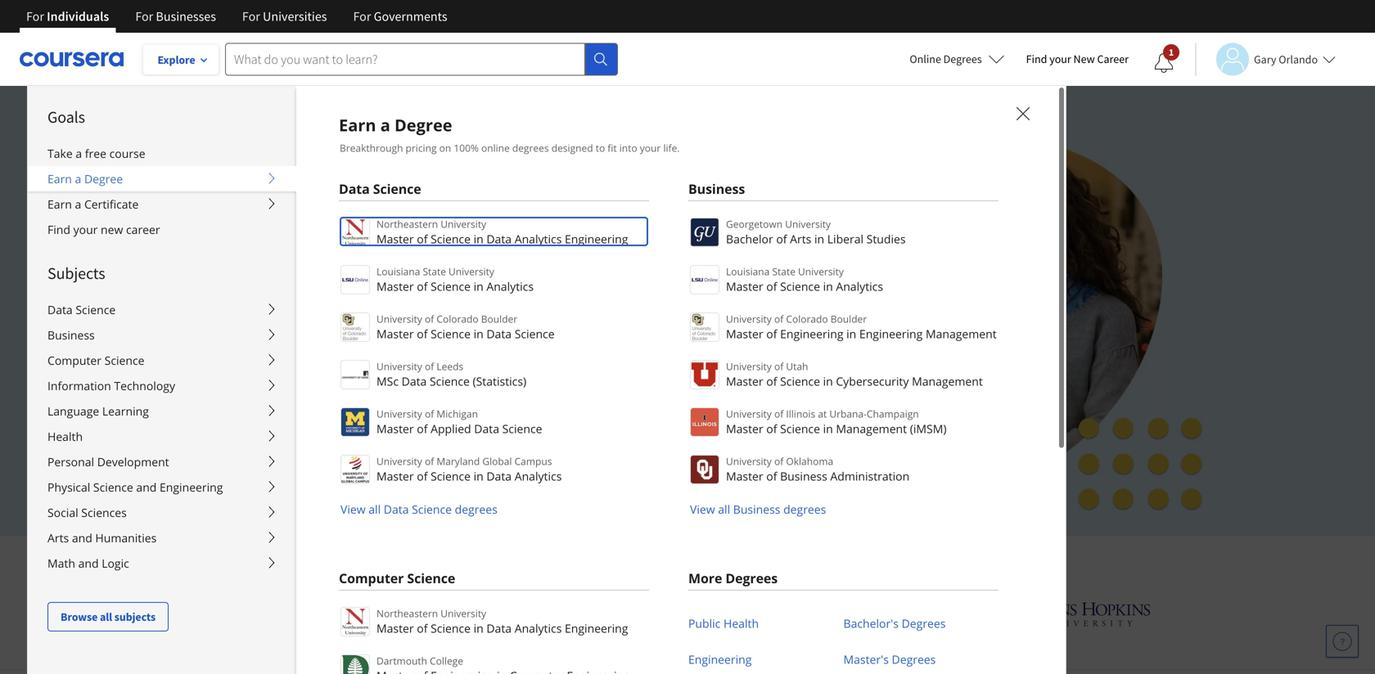 Task type: vqa. For each thing, say whether or not it's contained in the screenshot.


Task type: describe. For each thing, give the bounding box(es) containing it.
earn a degree menu item
[[296, 85, 1375, 674]]

louisiana state university logo image for data science
[[341, 265, 370, 295]]

cybersecurity
[[836, 374, 909, 389]]

online degrees
[[910, 52, 982, 66]]

master inside university of utah master of science in cybersecurity management
[[726, 374, 763, 389]]

science down pricing
[[373, 180, 421, 198]]

programs—all
[[498, 259, 617, 283]]

computer science inside dropdown button
[[47, 353, 144, 368]]

browse
[[61, 610, 98, 625]]

view for business
[[690, 502, 715, 517]]

computer inside dropdown button
[[47, 353, 101, 368]]

analytics inside university of maryland global campus master of science in data analytics
[[515, 469, 562, 484]]

your inside unlimited access to 7,000+ world-class courses, hands-on projects, and job-ready certificate programs—all included in your subscription
[[213, 287, 251, 312]]

to inside earn a degree breakthrough pricing on 100% online degrees designed to fit into your life.
[[596, 141, 605, 155]]

science inside 'university of michigan master of applied data science'
[[502, 421, 542, 437]]

university inside 'university of michigan master of applied data science'
[[377, 407, 422, 421]]

in inside university of illinois at urbana-champaign master of science in management (imsm)
[[823, 421, 833, 437]]

state for business
[[772, 265, 796, 278]]

arts inside georgetown university bachelor of arts in liberal studies
[[790, 231, 811, 247]]

and up university of michigan image
[[699, 549, 734, 575]]

university inside university of oklahoma master of business administration
[[726, 455, 772, 468]]

management inside university of utah master of science in cybersecurity management
[[912, 374, 983, 389]]

your inside explore menu element
[[73, 222, 98, 237]]

fit
[[608, 141, 617, 155]]

leading
[[517, 549, 584, 575]]

louisiana for data science
[[377, 265, 420, 278]]

hec paris image
[[885, 598, 943, 631]]

health inside health popup button
[[47, 429, 83, 444]]

degree for earn a degree
[[84, 171, 123, 187]]

start
[[239, 405, 267, 421]]

breakthrough
[[340, 141, 403, 155]]

utah
[[786, 360, 808, 373]]

master's degrees
[[844, 652, 936, 668]]

take a free course link
[[28, 141, 296, 166]]

university of michigan logo image
[[341, 408, 370, 437]]

into
[[619, 141, 637, 155]]

online
[[910, 52, 941, 66]]

business inside university of oklahoma master of business administration
[[780, 469, 827, 484]]

master inside university of illinois at urbana-champaign master of science in management (imsm)
[[726, 421, 763, 437]]

your inside earn a degree breakthrough pricing on 100% online degrees designed to fit into your life.
[[640, 141, 661, 155]]

explore menu element
[[28, 86, 296, 632]]

oklahoma
[[786, 455, 833, 468]]

data up learn
[[384, 502, 409, 517]]

14-
[[316, 443, 333, 459]]

google image
[[534, 599, 622, 629]]

master inside university of maryland global campus master of science in data analytics
[[377, 469, 414, 484]]

courses,
[[540, 230, 609, 254]]

university of illinois at urbana-champaign image
[[224, 601, 352, 627]]

computer science button
[[28, 348, 296, 373]]

in inside university of colorado boulder master of engineering in engineering management
[[846, 326, 856, 342]]

find for find your new career
[[47, 222, 70, 237]]

your left "new"
[[1050, 52, 1071, 66]]

learning
[[102, 404, 149, 419]]

science inside physical science and engineering popup button
[[93, 480, 133, 495]]

7-
[[270, 405, 281, 421]]

learn
[[360, 549, 412, 575]]

(imsm)
[[910, 421, 947, 437]]

course
[[109, 146, 145, 161]]

personal development button
[[28, 449, 296, 475]]

language
[[47, 404, 99, 419]]

university of michigan master of applied data science
[[377, 407, 542, 437]]

georgetown university logo image
[[690, 218, 719, 247]]

new
[[101, 222, 123, 237]]

included
[[622, 259, 694, 283]]

liberal
[[827, 231, 864, 247]]

administration
[[830, 469, 910, 484]]

university of oklahoma logo image
[[690, 455, 719, 485]]

1
[[1169, 46, 1174, 59]]

northeastern for data
[[377, 217, 438, 231]]

university of colorado boulder logo image for business
[[690, 313, 719, 342]]

college
[[430, 654, 463, 668]]

world-
[[441, 230, 495, 254]]

degrees for bachelor's degrees
[[902, 616, 946, 631]]

computer inside earn a degree menu item
[[339, 570, 404, 587]]

learn from
[[360, 549, 467, 575]]

online
[[481, 141, 510, 155]]

find your new career link
[[1018, 49, 1137, 70]]

for governments
[[353, 8, 447, 25]]

degrees for more degrees
[[726, 570, 778, 587]]

in left the class
[[474, 231, 484, 247]]

arts and humanities button
[[28, 525, 296, 551]]

science up the leeds
[[431, 326, 471, 342]]

goals
[[47, 107, 85, 127]]

colorado for data science
[[437, 312, 479, 326]]

math and logic button
[[28, 551, 296, 576]]

arts and humanities
[[47, 530, 157, 546]]

university of colorado boulder master of science in data science
[[377, 312, 555, 342]]

master inside 'university of michigan master of applied data science'
[[377, 421, 414, 437]]

science inside university of utah master of science in cybersecurity management
[[780, 374, 820, 389]]

university of leeds msc data science (statistics)
[[377, 360, 526, 389]]

science up 'from'
[[412, 502, 452, 517]]

engineering up programs—all
[[565, 231, 628, 247]]

boulder for data science
[[481, 312, 517, 326]]

social sciences button
[[28, 500, 296, 525]]

engineering up utah
[[780, 326, 844, 342]]

for for individuals
[[26, 8, 44, 25]]

master's
[[844, 652, 889, 668]]

northeastern university master of science in data analytics engineering for computer science
[[377, 607, 628, 636]]

0 horizontal spatial degrees
[[455, 502, 498, 517]]

2 horizontal spatial degrees
[[783, 502, 826, 517]]

take a free course
[[47, 146, 145, 161]]

louisiana state university master of science in analytics for business
[[726, 265, 883, 294]]

ready
[[358, 259, 406, 283]]

university of utah master of science in cybersecurity management
[[726, 360, 983, 389]]

find your new career link
[[28, 217, 296, 242]]

master inside 'list'
[[377, 621, 414, 636]]

plus
[[977, 549, 1015, 575]]

management inside university of illinois at urbana-champaign master of science in management (imsm)
[[836, 421, 907, 437]]

in inside georgetown university bachelor of arts in liberal studies
[[814, 231, 824, 247]]

help center image
[[1333, 632, 1352, 652]]

university of illinois at urbana-champaign logo image
[[690, 408, 719, 437]]

day inside 'button'
[[281, 405, 302, 421]]

view all data science degrees
[[341, 502, 498, 517]]

day inside button
[[333, 443, 354, 459]]

in inside university of utah master of science in cybersecurity management
[[823, 374, 833, 389]]

of inside university of leeds msc data science (statistics)
[[425, 360, 434, 373]]

access
[[300, 230, 354, 254]]

from
[[417, 549, 462, 575]]

university down georgetown university bachelor of arts in liberal studies
[[798, 265, 844, 278]]

state for data science
[[423, 265, 446, 278]]

gary orlando button
[[1195, 43, 1336, 76]]

coursera
[[888, 549, 972, 575]]

engineering inside 'master of science in data analytics engineering' 'list'
[[565, 621, 628, 636]]

earn for earn a certificate
[[47, 196, 72, 212]]

a for earn a certificate
[[75, 196, 81, 212]]

subjects
[[47, 263, 105, 284]]

list for science
[[339, 216, 649, 518]]

data up certificate
[[486, 231, 512, 247]]

engineering inside physical science and engineering popup button
[[160, 480, 223, 495]]

new
[[1074, 52, 1095, 66]]

engineering up cybersecurity
[[859, 326, 923, 342]]

colorado for business
[[786, 312, 828, 326]]

free
[[305, 405, 329, 421]]

degrees for online degrees
[[944, 52, 982, 66]]

career
[[126, 222, 160, 237]]

university inside university of colorado boulder master of science in data science
[[377, 312, 422, 326]]

for businesses
[[135, 8, 216, 25]]

university of colorado boulder logo image for data science
[[341, 313, 370, 342]]

science inside university of leeds msc data science (statistics)
[[430, 374, 470, 389]]

more
[[688, 570, 722, 587]]

sciences
[[81, 505, 127, 521]]

coursera image
[[20, 46, 124, 72]]

dartmouth college
[[377, 654, 463, 668]]

studies
[[867, 231, 906, 247]]

language learning button
[[28, 399, 296, 424]]

anytime
[[321, 367, 369, 382]]

start 7-day free trial
[[239, 405, 358, 421]]

university inside university of colorado boulder master of engineering in engineering management
[[726, 312, 772, 326]]

master inside university of colorado boulder master of science in data science
[[377, 326, 414, 342]]

science up '(statistics)'
[[515, 326, 555, 342]]

science inside data science dropdown button
[[76, 302, 116, 318]]

data inside university of maryland global campus master of science in data analytics
[[486, 469, 512, 484]]

physical science and engineering button
[[28, 475, 296, 500]]

in inside 'list'
[[474, 621, 484, 636]]

with inside button
[[287, 443, 313, 459]]

engineering down public health
[[688, 652, 752, 668]]

business up leading universities and companies with coursera plus
[[733, 502, 780, 517]]

university down the world- at the left of page
[[449, 265, 494, 278]]

university inside 'master of science in data analytics engineering' 'list'
[[441, 607, 486, 620]]

/year with 14-day money-back guarantee
[[254, 443, 489, 459]]

list containing bachelor of arts in liberal studies
[[688, 216, 999, 518]]

science down georgetown university bachelor of arts in liberal studies
[[780, 279, 820, 294]]

and left logic
[[78, 556, 99, 571]]

in inside unlimited access to 7,000+ world-class courses, hands-on projects, and job-ready certificate programs—all included in your subscription
[[698, 259, 714, 283]]

all for business
[[718, 502, 730, 517]]

science up duke university image
[[407, 570, 455, 587]]

universities
[[589, 549, 694, 575]]

dartmouth college logo image
[[341, 655, 370, 674]]

msc
[[377, 374, 399, 389]]

louisiana state university logo image for business
[[690, 265, 719, 295]]

in inside university of maryland global campus master of science in data analytics
[[474, 469, 484, 484]]

johns hopkins university image
[[995, 599, 1151, 629]]

and inside unlimited access to 7,000+ world-class courses, hands-on projects, and job-ready certificate programs—all included in your subscription
[[289, 259, 321, 283]]

health inside public health link
[[724, 616, 759, 631]]

(statistics)
[[473, 374, 526, 389]]

university inside university of leeds msc data science (statistics)
[[377, 360, 422, 373]]

earn for earn a degree breakthrough pricing on 100% online degrees designed to fit into your life.
[[339, 114, 376, 136]]

northeastern for computer
[[377, 607, 438, 620]]

in up university of colorado boulder master of science in data science
[[474, 279, 484, 294]]

physical
[[47, 480, 90, 495]]



Task type: locate. For each thing, give the bounding box(es) containing it.
0 horizontal spatial all
[[100, 610, 112, 625]]

data science inside earn a degree menu item
[[339, 180, 421, 198]]

analytics down the class
[[486, 279, 534, 294]]

for for universities
[[242, 8, 260, 25]]

2 northeastern university master of science in data analytics engineering from the top
[[377, 607, 628, 636]]

4 for from the left
[[353, 8, 371, 25]]

0 horizontal spatial find
[[47, 222, 70, 237]]

northeastern university  logo image for data
[[341, 218, 370, 247]]

northeastern up the dartmouth
[[377, 607, 438, 620]]

unlimited
[[213, 230, 295, 254]]

northeastern university  logo image up 'job-'
[[341, 218, 370, 247]]

close image
[[1013, 103, 1034, 124]]

health
[[47, 429, 83, 444], [724, 616, 759, 631]]

in up university of utah master of science in cybersecurity management
[[846, 326, 856, 342]]

2 horizontal spatial all
[[718, 502, 730, 517]]

0 horizontal spatial louisiana
[[377, 265, 420, 278]]

1 northeastern university master of science in data analytics engineering from the top
[[377, 217, 628, 247]]

to inside unlimited access to 7,000+ world-class courses, hands-on projects, and job-ready certificate programs—all included in your subscription
[[359, 230, 376, 254]]

northeastern university master of science in data analytics engineering inside list
[[377, 217, 628, 247]]

0 vertical spatial computer science
[[47, 353, 144, 368]]

and down 'social sciences'
[[72, 530, 92, 546]]

find left "new"
[[1026, 52, 1047, 66]]

data inside university of leeds msc data science (statistics)
[[402, 374, 427, 389]]

on up included
[[672, 230, 694, 254]]

2 northeastern from the top
[[377, 607, 438, 620]]

data inside 'university of michigan master of applied data science'
[[474, 421, 499, 437]]

1 horizontal spatial state
[[772, 265, 796, 278]]

for for businesses
[[135, 8, 153, 25]]

earn a certificate button
[[28, 192, 296, 217]]

list
[[339, 216, 649, 518], [688, 216, 999, 518], [688, 606, 999, 674]]

a down earn a degree
[[75, 196, 81, 212]]

1 vertical spatial on
[[672, 230, 694, 254]]

degrees right "more"
[[726, 570, 778, 587]]

0 horizontal spatial computer science
[[47, 353, 144, 368]]

social sciences
[[47, 505, 127, 521]]

louisiana state university logo image down access
[[341, 265, 370, 295]]

science up campus
[[502, 421, 542, 437]]

1 louisiana from the left
[[377, 265, 420, 278]]

math and logic
[[47, 556, 129, 571]]

job-
[[326, 259, 358, 283]]

master inside university of oklahoma master of business administration
[[726, 469, 763, 484]]

data science inside data science dropdown button
[[47, 302, 116, 318]]

degrees right online
[[512, 141, 549, 155]]

data down the "subjects" in the top of the page
[[47, 302, 73, 318]]

2 vertical spatial management
[[836, 421, 907, 437]]

1 horizontal spatial boulder
[[831, 312, 867, 326]]

view for data science
[[341, 502, 366, 517]]

engineering
[[565, 231, 628, 247], [780, 326, 844, 342], [859, 326, 923, 342], [160, 480, 223, 495], [565, 621, 628, 636], [688, 652, 752, 668]]

arts inside dropdown button
[[47, 530, 69, 546]]

northeastern up ready
[[377, 217, 438, 231]]

list containing master of science in data analytics engineering
[[339, 216, 649, 518]]

computer science inside earn a degree menu item
[[339, 570, 455, 587]]

in up dartmouth college link
[[474, 621, 484, 636]]

0 horizontal spatial with
[[287, 443, 313, 459]]

subscription
[[256, 287, 359, 312]]

0 vertical spatial earn
[[339, 114, 376, 136]]

2 state from the left
[[772, 265, 796, 278]]

show notifications image
[[1154, 53, 1174, 73]]

master inside university of colorado boulder master of engineering in engineering management
[[726, 326, 763, 342]]

louisiana down bachelor
[[726, 265, 770, 278]]

northeastern university  logo image inside list
[[341, 218, 370, 247]]

northeastern university master of science in data analytics engineering up certificate
[[377, 217, 628, 247]]

list for degrees
[[688, 606, 999, 674]]

earn inside earn a degree breakthrough pricing on 100% online degrees designed to fit into your life.
[[339, 114, 376, 136]]

science
[[373, 180, 421, 198], [431, 231, 471, 247], [431, 279, 471, 294], [780, 279, 820, 294], [76, 302, 116, 318], [431, 326, 471, 342], [515, 326, 555, 342], [104, 353, 144, 368], [430, 374, 470, 389], [780, 374, 820, 389], [502, 421, 542, 437], [780, 421, 820, 437], [431, 469, 471, 484], [93, 480, 133, 495], [412, 502, 452, 517], [407, 570, 455, 587], [431, 621, 471, 636]]

day down university of michigan logo
[[333, 443, 354, 459]]

/year with 14-day money-back guarantee button
[[213, 442, 489, 459]]

1 horizontal spatial view
[[690, 502, 715, 517]]

0 horizontal spatial view
[[341, 502, 366, 517]]

colorado inside university of colorado boulder master of science in data science
[[437, 312, 479, 326]]

louisiana state university logo image down georgetown university logo
[[690, 265, 719, 295]]

day left free
[[281, 405, 302, 421]]

/month,
[[232, 367, 279, 382]]

0 horizontal spatial colorado
[[437, 312, 479, 326]]

0 horizontal spatial degree
[[84, 171, 123, 187]]

data down global
[[486, 469, 512, 484]]

personal
[[47, 454, 94, 470]]

leeds
[[437, 360, 463, 373]]

1 horizontal spatial degrees
[[512, 141, 549, 155]]

science up university of colorado boulder master of science in data science
[[431, 279, 471, 294]]

university of michigan image
[[675, 592, 718, 637]]

0 horizontal spatial university of colorado boulder logo image
[[341, 313, 370, 342]]

1 northeastern from the top
[[377, 217, 438, 231]]

0 vertical spatial day
[[281, 405, 302, 421]]

northeastern university master of science in data analytics engineering up dartmouth college link
[[377, 607, 628, 636]]

your left life.
[[640, 141, 661, 155]]

2 colorado from the left
[[786, 312, 828, 326]]

computer science up information technology
[[47, 353, 144, 368]]

0 vertical spatial arts
[[790, 231, 811, 247]]

data up '(statistics)'
[[486, 326, 512, 342]]

master of science in data analytics engineering list
[[339, 606, 649, 674]]

data right the msc
[[402, 374, 427, 389]]

in down georgetown university logo
[[698, 259, 714, 283]]

data science down the "subjects" in the top of the page
[[47, 302, 116, 318]]

boulder for business
[[831, 312, 867, 326]]

7,000+
[[381, 230, 437, 254]]

urbana-
[[829, 407, 867, 421]]

all inside button
[[100, 610, 112, 625]]

analytics up programs—all
[[515, 231, 562, 247]]

science down personal development
[[93, 480, 133, 495]]

1 northeastern university  logo image from the top
[[341, 218, 370, 247]]

business inside popup button
[[47, 327, 95, 343]]

northeastern university  logo image for computer
[[341, 607, 370, 637]]

university up the msc
[[377, 360, 422, 373]]

business up georgetown university logo
[[688, 180, 745, 198]]

1 horizontal spatial on
[[672, 230, 694, 254]]

northeastern inside 'master of science in data analytics engineering' 'list'
[[377, 607, 438, 620]]

bachelor's degrees link
[[844, 606, 946, 642]]

guarantee
[[430, 443, 489, 459]]

at
[[818, 407, 827, 421]]

information technology button
[[28, 373, 296, 399]]

online degrees button
[[897, 41, 1018, 77]]

find your new career
[[47, 222, 160, 237]]

gary
[[1254, 52, 1276, 67]]

state down bachelor
[[772, 265, 796, 278]]

0 horizontal spatial computer
[[47, 353, 101, 368]]

degrees inside dropdown button
[[944, 52, 982, 66]]

earn up the breakthrough
[[339, 114, 376, 136]]

colorado inside university of colorado boulder master of engineering in engineering management
[[786, 312, 828, 326]]

1 horizontal spatial data science
[[339, 180, 421, 198]]

0 vertical spatial data science
[[339, 180, 421, 198]]

3 for from the left
[[242, 8, 260, 25]]

None search field
[[225, 43, 618, 76]]

computer science up duke university image
[[339, 570, 455, 587]]

certificate
[[84, 196, 139, 212]]

all down the university of maryland global campus logo
[[369, 502, 381, 517]]

1 vertical spatial northeastern university master of science in data analytics engineering
[[377, 607, 628, 636]]

1 for from the left
[[26, 8, 44, 25]]

bachelor's
[[844, 616, 899, 631]]

university of oklahoma master of business administration
[[726, 455, 910, 484]]

2 louisiana state university master of science in analytics from the left
[[726, 265, 883, 294]]

career
[[1097, 52, 1129, 66]]

1 vertical spatial computer
[[339, 570, 404, 587]]

banner navigation
[[13, 0, 461, 33]]

a inside dropdown button
[[75, 171, 81, 187]]

science up information technology
[[104, 353, 144, 368]]

1 horizontal spatial computer
[[339, 570, 404, 587]]

1 horizontal spatial all
[[369, 502, 381, 517]]

louisiana state university master of science in analytics down the world- at the left of page
[[377, 265, 534, 294]]

0 horizontal spatial on
[[439, 141, 451, 155]]

1 vertical spatial earn
[[47, 171, 72, 187]]

back
[[399, 443, 427, 459]]

1 vertical spatial degree
[[84, 171, 123, 187]]

0 vertical spatial management
[[926, 326, 997, 342]]

dartmouth college link
[[339, 653, 649, 674]]

0 vertical spatial northeastern university  logo image
[[341, 218, 370, 247]]

university of leeds logo image
[[341, 360, 370, 390]]

university of maryland global campus master of science in data analytics
[[377, 455, 562, 484]]

data down coursera plus image
[[339, 180, 370, 198]]

a up earn a certificate
[[75, 171, 81, 187]]

earn down earn a degree
[[47, 196, 72, 212]]

global
[[482, 455, 512, 468]]

1 vertical spatial northeastern
[[377, 607, 438, 620]]

cancel
[[282, 367, 318, 382]]

of inside georgetown university bachelor of arts in liberal studies
[[776, 231, 787, 247]]

your left new
[[73, 222, 98, 237]]

louisiana down 7,000+
[[377, 265, 420, 278]]

northeastern university master of science in data analytics engineering inside 'master of science in data analytics engineering' 'list'
[[377, 607, 628, 636]]

boulder inside university of colorado boulder master of science in data science
[[481, 312, 517, 326]]

0 horizontal spatial health
[[47, 429, 83, 444]]

development
[[97, 454, 169, 470]]

champaign
[[867, 407, 919, 421]]

1 louisiana state university logo image from the left
[[341, 265, 370, 295]]

1 vertical spatial northeastern university  logo image
[[341, 607, 370, 637]]

1 colorado from the left
[[437, 312, 479, 326]]

louisiana state university master of science in analytics for data science
[[377, 265, 534, 294]]

0 vertical spatial to
[[596, 141, 605, 155]]

university down the msc
[[377, 407, 422, 421]]

university down ready
[[377, 312, 422, 326]]

louisiana state university master of science in analytics down georgetown university bachelor of arts in liberal studies
[[726, 265, 883, 294]]

1 state from the left
[[423, 265, 446, 278]]

degree inside earn a degree breakthrough pricing on 100% online degrees designed to fit into your life.
[[395, 114, 452, 136]]

1 horizontal spatial health
[[724, 616, 759, 631]]

0 horizontal spatial louisiana state university master of science in analytics
[[377, 265, 534, 294]]

michigan
[[437, 407, 478, 421]]

0 horizontal spatial to
[[359, 230, 376, 254]]

1 horizontal spatial louisiana state university logo image
[[690, 265, 719, 295]]

0 horizontal spatial data science
[[47, 302, 116, 318]]

1 horizontal spatial with
[[844, 549, 883, 575]]

a for earn a degree breakthrough pricing on 100% online degrees designed to fit into your life.
[[380, 114, 390, 136]]

list containing public health
[[688, 606, 999, 674]]

in inside university of colorado boulder master of science in data science
[[474, 326, 484, 342]]

earn inside popup button
[[47, 196, 72, 212]]

university inside georgetown university bachelor of arts in liberal studies
[[785, 217, 831, 231]]

university of maryland global campus logo image
[[341, 455, 370, 485]]

1 horizontal spatial computer science
[[339, 570, 455, 587]]

for for governments
[[353, 8, 371, 25]]

1 horizontal spatial louisiana state university master of science in analytics
[[726, 265, 883, 294]]

engineering down universities
[[565, 621, 628, 636]]

university inside university of maryland global campus master of science in data analytics
[[377, 455, 422, 468]]

for left businesses
[[135, 8, 153, 25]]

to up ready
[[359, 230, 376, 254]]

data inside university of colorado boulder master of science in data science
[[486, 326, 512, 342]]

earn inside dropdown button
[[47, 171, 72, 187]]

1 button
[[1141, 43, 1187, 83]]

analytics up university of colorado boulder master of engineering in engineering management
[[836, 279, 883, 294]]

0 vertical spatial northeastern university master of science in data analytics engineering
[[377, 217, 628, 247]]

1 horizontal spatial degree
[[395, 114, 452, 136]]

view down the university of maryland global campus logo
[[341, 502, 366, 517]]

data inside dropdown button
[[47, 302, 73, 318]]

data inside 'list'
[[486, 621, 512, 636]]

0 horizontal spatial arts
[[47, 530, 69, 546]]

on left 100%
[[439, 141, 451, 155]]

duke university image
[[405, 599, 481, 625]]

public health link
[[688, 606, 759, 642]]

1 vertical spatial find
[[47, 222, 70, 237]]

technology
[[114, 378, 175, 394]]

find down earn a certificate
[[47, 222, 70, 237]]

1 louisiana state university master of science in analytics from the left
[[377, 265, 534, 294]]

northeastern university  logo image inside 'master of science in data analytics engineering' 'list'
[[341, 607, 370, 637]]

earn a degree group
[[27, 85, 1375, 674]]

2 for from the left
[[135, 8, 153, 25]]

degree inside dropdown button
[[84, 171, 123, 187]]

with up the bachelor's
[[844, 549, 883, 575]]

0 vertical spatial with
[[287, 443, 313, 459]]

view all data science degrees link
[[339, 502, 498, 517]]

orlando
[[1279, 52, 1318, 67]]

science inside university of illinois at urbana-champaign master of science in management (imsm)
[[780, 421, 820, 437]]

louisiana for business
[[726, 265, 770, 278]]

for
[[26, 8, 44, 25], [135, 8, 153, 25], [242, 8, 260, 25], [353, 8, 371, 25]]

1 vertical spatial management
[[912, 374, 983, 389]]

1 horizontal spatial louisiana
[[726, 265, 770, 278]]

university inside university of utah master of science in cybersecurity management
[[726, 360, 772, 373]]

a inside popup button
[[75, 196, 81, 212]]

take
[[47, 146, 73, 161]]

personal development
[[47, 454, 169, 470]]

science inside computer science dropdown button
[[104, 353, 144, 368]]

1 vertical spatial data science
[[47, 302, 116, 318]]

to
[[596, 141, 605, 155], [359, 230, 376, 254]]

1 horizontal spatial colorado
[[786, 312, 828, 326]]

with
[[287, 443, 313, 459], [844, 549, 883, 575]]

university of colorado boulder logo image
[[341, 313, 370, 342], [690, 313, 719, 342]]

a
[[380, 114, 390, 136], [76, 146, 82, 161], [75, 171, 81, 187], [75, 196, 81, 212]]

2 view from the left
[[690, 502, 715, 517]]

find for find your new career
[[1026, 52, 1047, 66]]

1 vertical spatial computer science
[[339, 570, 455, 587]]

arts left "liberal"
[[790, 231, 811, 247]]

to left fit
[[596, 141, 605, 155]]

science down the "subjects" in the top of the page
[[76, 302, 116, 318]]

1 vertical spatial with
[[844, 549, 883, 575]]

a inside earn a degree breakthrough pricing on 100% online degrees designed to fit into your life.
[[380, 114, 390, 136]]

colorado up utah
[[786, 312, 828, 326]]

arts up math
[[47, 530, 69, 546]]

computer science
[[47, 353, 144, 368], [339, 570, 455, 587]]

in
[[474, 231, 484, 247], [814, 231, 824, 247], [698, 259, 714, 283], [474, 279, 484, 294], [823, 279, 833, 294], [474, 326, 484, 342], [846, 326, 856, 342], [823, 374, 833, 389], [823, 421, 833, 437], [474, 469, 484, 484], [474, 621, 484, 636]]

What do you want to learn? text field
[[225, 43, 585, 76]]

1 vertical spatial arts
[[47, 530, 69, 546]]

boulder
[[481, 312, 517, 326], [831, 312, 867, 326]]

physical science and engineering
[[47, 480, 223, 495]]

class
[[495, 230, 535, 254]]

university right university of utah logo
[[726, 360, 772, 373]]

of inside 'list'
[[417, 621, 428, 636]]

university
[[441, 217, 486, 231], [785, 217, 831, 231], [449, 265, 494, 278], [798, 265, 844, 278], [377, 312, 422, 326], [726, 312, 772, 326], [377, 360, 422, 373], [726, 360, 772, 373], [377, 407, 422, 421], [726, 407, 772, 421], [377, 455, 422, 468], [726, 455, 772, 468], [441, 607, 486, 620]]

degrees inside earn a degree breakthrough pricing on 100% online degrees designed to fit into your life.
[[512, 141, 549, 155]]

0 vertical spatial northeastern
[[377, 217, 438, 231]]

analytics up dartmouth college link
[[515, 621, 562, 636]]

analytics inside 'list'
[[515, 621, 562, 636]]

1 horizontal spatial find
[[1026, 52, 1047, 66]]

1 boulder from the left
[[481, 312, 517, 326]]

0 vertical spatial find
[[1026, 52, 1047, 66]]

university down bachelor
[[726, 312, 772, 326]]

for universities
[[242, 8, 327, 25]]

1 horizontal spatial to
[[596, 141, 605, 155]]

university of colorado boulder logo image up university of utah logo
[[690, 313, 719, 342]]

hands-
[[614, 230, 672, 254]]

all for data science
[[369, 502, 381, 517]]

degrees down bachelor's degrees link
[[892, 652, 936, 668]]

northeastern university  logo image up dartmouth college logo
[[341, 607, 370, 637]]

on inside unlimited access to 7,000+ world-class courses, hands-on projects, and job-ready certificate programs—all included in your subscription
[[672, 230, 694, 254]]

view
[[341, 502, 366, 517], [690, 502, 715, 517]]

0 vertical spatial degree
[[395, 114, 452, 136]]

2 university of colorado boulder logo image from the left
[[690, 313, 719, 342]]

degree down take a free course
[[84, 171, 123, 187]]

a for take a free course
[[76, 146, 82, 161]]

earn a degree breakthrough pricing on 100% online degrees designed to fit into your life.
[[339, 114, 680, 155]]

northeastern
[[377, 217, 438, 231], [377, 607, 438, 620]]

university of utah logo image
[[690, 360, 719, 390]]

degrees down university of oklahoma master of business administration
[[783, 502, 826, 517]]

a for earn a degree
[[75, 171, 81, 187]]

boulder inside university of colorado boulder master of engineering in engineering management
[[831, 312, 867, 326]]

and up subscription
[[289, 259, 321, 283]]

2 vertical spatial earn
[[47, 196, 72, 212]]

degree for earn a degree breakthrough pricing on 100% online degrees designed to fit into your life.
[[395, 114, 452, 136]]

1 vertical spatial day
[[333, 443, 354, 459]]

information
[[47, 378, 111, 394]]

1 university of colorado boulder logo image from the left
[[341, 313, 370, 342]]

your down projects,
[[213, 287, 251, 312]]

2 louisiana from the left
[[726, 265, 770, 278]]

in up university of leeds msc data science (statistics) on the bottom left of page
[[474, 326, 484, 342]]

start 7-day free trial button
[[213, 393, 384, 432]]

0 horizontal spatial louisiana state university logo image
[[341, 265, 370, 295]]

projects,
[[213, 259, 285, 283]]

explore
[[158, 52, 195, 67]]

maryland
[[437, 455, 480, 468]]

science inside 'master of science in data analytics engineering' 'list'
[[431, 621, 471, 636]]

coursera plus image
[[213, 154, 462, 178]]

2 boulder from the left
[[831, 312, 867, 326]]

degrees for master's degrees
[[892, 652, 936, 668]]

science up college
[[431, 621, 471, 636]]

northeastern university  logo image
[[341, 218, 370, 247], [341, 607, 370, 637]]

campus
[[515, 455, 552, 468]]

a inside "link"
[[76, 146, 82, 161]]

all right browse
[[100, 610, 112, 625]]

1 vertical spatial health
[[724, 616, 759, 631]]

100%
[[454, 141, 479, 155]]

data up dartmouth college link
[[486, 621, 512, 636]]

university inside university of illinois at urbana-champaign master of science in management (imsm)
[[726, 407, 772, 421]]

data down michigan
[[474, 421, 499, 437]]

science up certificate
[[431, 231, 471, 247]]

state
[[423, 265, 446, 278], [772, 265, 796, 278]]

1 view from the left
[[341, 502, 366, 517]]

analytics down campus
[[515, 469, 562, 484]]

and down development
[[136, 480, 157, 495]]

for left individuals
[[26, 8, 44, 25]]

2 northeastern university  logo image from the top
[[341, 607, 370, 637]]

math
[[47, 556, 75, 571]]

northeastern university master of science in data analytics engineering for data science
[[377, 217, 628, 247]]

university up certificate
[[441, 217, 486, 231]]

louisiana state university logo image
[[341, 265, 370, 295], [690, 265, 719, 295]]

logic
[[102, 556, 129, 571]]

degree
[[395, 114, 452, 136], [84, 171, 123, 187]]

pricing
[[406, 141, 437, 155]]

dartmouth
[[377, 654, 427, 668]]

1 horizontal spatial arts
[[790, 231, 811, 247]]

in down "liberal"
[[823, 279, 833, 294]]

1 horizontal spatial university of colorado boulder logo image
[[690, 313, 719, 342]]

earn a degree
[[47, 171, 123, 187]]

find
[[1026, 52, 1047, 66], [47, 222, 70, 237]]

science down the leeds
[[430, 374, 470, 389]]

find inside explore menu element
[[47, 222, 70, 237]]

and inside popup button
[[136, 480, 157, 495]]

science down utah
[[780, 374, 820, 389]]

companies
[[739, 549, 839, 575]]

designed
[[551, 141, 593, 155]]

0 horizontal spatial day
[[281, 405, 302, 421]]

0 vertical spatial computer
[[47, 353, 101, 368]]

science inside university of maryland global campus master of science in data analytics
[[431, 469, 471, 484]]

management inside university of colorado boulder master of engineering in engineering management
[[926, 326, 997, 342]]

0 vertical spatial health
[[47, 429, 83, 444]]

1 horizontal spatial day
[[333, 443, 354, 459]]

earn for earn a degree
[[47, 171, 72, 187]]

earn down take
[[47, 171, 72, 187]]

browse all subjects
[[61, 610, 156, 625]]

1 vertical spatial to
[[359, 230, 376, 254]]

0 horizontal spatial state
[[423, 265, 446, 278]]

trial
[[332, 405, 358, 421]]

on inside earn a degree breakthrough pricing on 100% online degrees designed to fit into your life.
[[439, 141, 451, 155]]

0 horizontal spatial boulder
[[481, 312, 517, 326]]

2 louisiana state university logo image from the left
[[690, 265, 719, 295]]

computer left 'from'
[[339, 570, 404, 587]]

computer up "information"
[[47, 353, 101, 368]]

analytics
[[515, 231, 562, 247], [486, 279, 534, 294], [836, 279, 883, 294], [515, 469, 562, 484], [515, 621, 562, 636]]

university of colorado boulder master of engineering in engineering management
[[726, 312, 997, 342]]

0 vertical spatial on
[[439, 141, 451, 155]]

for left the universities
[[242, 8, 260, 25]]



